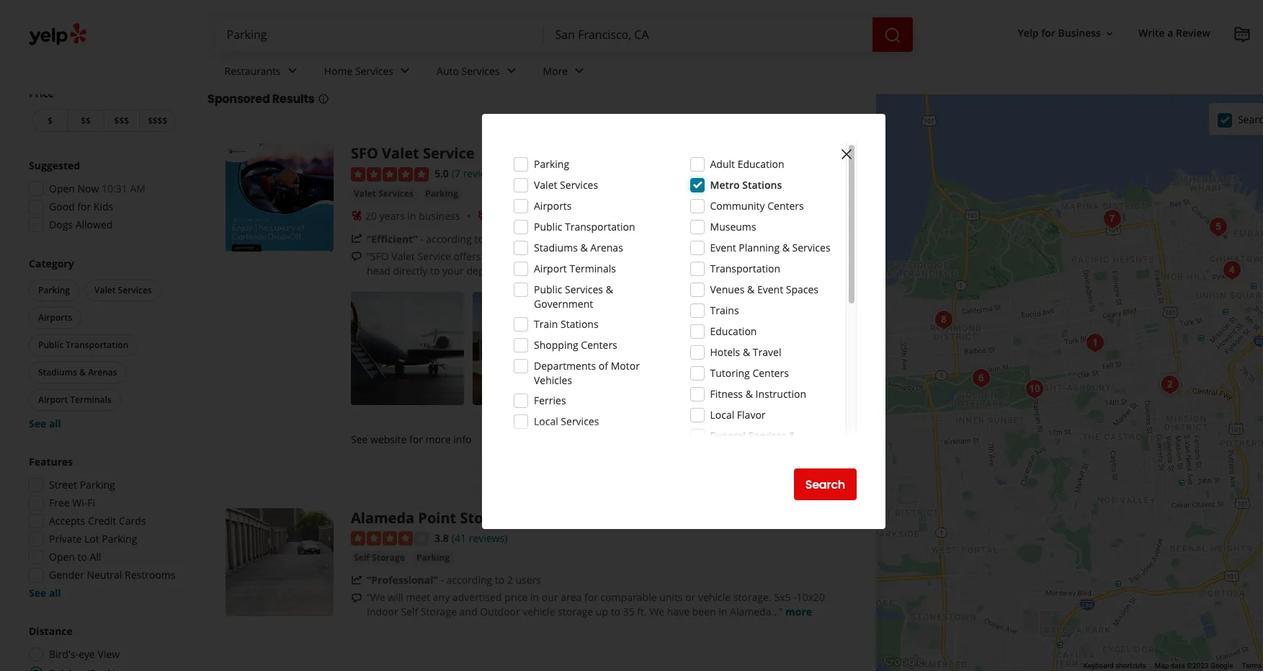 Task type: locate. For each thing, give the bounding box(es) containing it.
see
[[743, 341, 760, 355], [29, 417, 46, 430], [351, 432, 368, 446], [29, 586, 46, 600]]

to
[[475, 232, 484, 246], [430, 264, 440, 277], [78, 550, 87, 564], [495, 573, 505, 587], [611, 605, 621, 619]]

1 vertical spatial stations
[[561, 317, 599, 331]]

valet up 20
[[354, 187, 376, 199]]

0 horizontal spatial stadiums
[[38, 366, 77, 378]]

public transportation inside search dialog
[[534, 220, 635, 234]]

valet services inside the valet services link
[[354, 187, 414, 199]]

None search field
[[215, 17, 916, 52]]

parking right best
[[305, 51, 372, 75]]

0 vertical spatial see all
[[29, 417, 61, 430]]

more for storage
[[786, 605, 812, 619]]

valet services for the top valet services button
[[354, 187, 414, 199]]

0 horizontal spatial stadiums & arenas
[[38, 366, 117, 378]]

group containing features
[[25, 455, 179, 600]]

1 all from the top
[[49, 417, 61, 430]]

centers up of
[[581, 338, 618, 352]]

transportation down planning
[[710, 262, 781, 275]]

& inside stadiums & arenas button
[[79, 366, 86, 378]]

0 vertical spatial vehicle
[[698, 591, 731, 604]]

24 chevron down v2 image inside auto services link
[[503, 62, 520, 80]]

a
[[1168, 26, 1174, 40]]

1 horizontal spatial view
[[740, 430, 767, 447]]

storage
[[558, 605, 593, 619]]

- up 'any'
[[441, 573, 444, 587]]

1 vertical spatial sfo
[[602, 249, 621, 263]]

fitness & instruction
[[710, 387, 807, 401]]

yelp
[[1018, 26, 1039, 40]]

group containing category
[[26, 257, 179, 431]]

price
[[29, 87, 54, 100]]

group
[[25, 159, 179, 236], [26, 257, 179, 431], [25, 455, 179, 600]]

0 horizontal spatial 16 info v2 image
[[318, 93, 329, 104]]

0 horizontal spatial valet services
[[94, 284, 152, 296]]

arenas down public transportation button
[[88, 366, 117, 378]]

shopping centers
[[534, 338, 618, 352]]

write a review
[[1139, 26, 1211, 40]]

funeral
[[710, 429, 746, 443]]

parking link for point
[[414, 551, 453, 565]]

see up distance
[[29, 586, 46, 600]]

(7 reviews) link
[[452, 165, 502, 181]]

elif parking image
[[1156, 371, 1185, 399]]

0 vertical spatial reviews)
[[463, 167, 502, 180]]

parking down cards at the bottom
[[102, 532, 137, 546]]

0 vertical spatial stadiums
[[534, 241, 578, 254]]

to left 2
[[495, 573, 505, 587]]

1 vertical spatial parking link
[[414, 551, 453, 565]]

(7 reviews)
[[452, 167, 502, 180]]

&
[[561, 209, 568, 223], [581, 241, 588, 254], [783, 241, 790, 254], [606, 283, 613, 296], [748, 283, 755, 296], [743, 345, 751, 359], [79, 366, 86, 378], [746, 387, 753, 401], [789, 429, 797, 443]]

24 chevron down v2 image left san
[[397, 62, 414, 80]]

0 vertical spatial stadiums & arenas
[[534, 241, 623, 254]]

transportation up stadiums & arenas button
[[66, 339, 129, 351]]

airport terminals down stadiums & arenas button
[[38, 394, 112, 406]]

16 info v2 image
[[836, 60, 848, 71], [318, 93, 329, 104]]

community
[[710, 199, 765, 213]]

parking inside search dialog
[[534, 157, 570, 171]]

price
[[505, 591, 528, 604]]

1 vertical spatial group
[[26, 257, 179, 431]]

reviews) for sfo valet service
[[463, 167, 502, 180]]

service down ""efficient" - according to 1 user"
[[418, 249, 451, 263]]

- right 5x5
[[794, 591, 797, 604]]

$
[[48, 115, 52, 127]]

see all button for features
[[29, 586, 61, 600]]

2 horizontal spatial -
[[794, 591, 797, 604]]

services
[[355, 64, 394, 78], [462, 64, 500, 78], [560, 178, 598, 192], [379, 187, 414, 199], [793, 241, 831, 254], [565, 283, 603, 296], [118, 284, 152, 296], [561, 414, 599, 428], [749, 429, 787, 443]]

valet up owned
[[534, 178, 558, 192]]

valet services down 5 star rating image
[[354, 187, 414, 199]]

departing
[[467, 264, 512, 277]]

1 horizontal spatial sfo
[[575, 264, 594, 277]]

2 24 chevron down v2 image from the left
[[397, 62, 414, 80]]

1 vertical spatial airport
[[38, 394, 68, 406]]

1 horizontal spatial valet services
[[354, 187, 414, 199]]

1 open from the top
[[49, 182, 75, 195]]

curbside
[[484, 249, 524, 263]]

0 vertical spatial stations
[[743, 178, 782, 192]]

for right the yelp
[[1042, 26, 1056, 40]]

3 24 chevron down v2 image from the left
[[503, 62, 520, 80]]

1 see all from the top
[[29, 417, 61, 430]]

family-owned & operated
[[492, 209, 614, 223]]

years
[[380, 209, 405, 223]]

16 trending v2 image up 16 speech v2 icon
[[351, 233, 363, 245]]

16 trending v2 image up 16 speech v2 image
[[351, 575, 363, 586]]

local for local services
[[534, 414, 558, 428]]

sfo up 5 star rating image
[[351, 143, 378, 163]]

- inside "we will meet any advertised price in our area for comparable units or vehicle storage. 5x5 -10x20 indoor self storage and outdoor vehicle storage up to 35 ft. we have been in alameda…"
[[794, 591, 797, 604]]

to left 35
[[611, 605, 621, 619]]

2 vertical spatial public
[[38, 339, 64, 351]]

units
[[660, 591, 683, 604]]

16 trending v2 image
[[351, 233, 363, 245], [351, 575, 363, 586]]

more link down 10x20
[[786, 605, 812, 619]]

sponsored
[[208, 91, 270, 107]]

0 horizontal spatial public transportation
[[38, 339, 129, 351]]

public up valet
[[534, 220, 563, 234]]

storage down 'any'
[[421, 605, 457, 619]]

open for open now 10:31 am
[[49, 182, 75, 195]]

to left your
[[430, 264, 440, 277]]

0 horizontal spatial airports
[[38, 311, 72, 324]]

storage inside "we will meet any advertised price in our area for comparable units or vehicle storage. 5x5 -10x20 indoor self storage and outdoor vehicle storage up to 35 ft. we have been in alameda…"
[[421, 605, 457, 619]]

2 vertical spatial parking button
[[414, 551, 453, 565]]

0 vertical spatial service
[[423, 143, 475, 163]]

self inside "we will meet any advertised price in our area for comparable units or vehicle storage. 5x5 -10x20 indoor self storage and outdoor vehicle storage up to 35 ft. we have been in alameda…"
[[401, 605, 418, 619]]

24 chevron down v2 image for more
[[571, 62, 588, 80]]

0 vertical spatial centers
[[768, 199, 804, 213]]

airport terminals inside search dialog
[[534, 262, 616, 275]]

online,
[[768, 249, 800, 263]]

0 vertical spatial view
[[740, 430, 767, 447]]

an
[[560, 264, 572, 277]]

suggested
[[29, 159, 80, 172]]

storage
[[460, 508, 515, 527], [372, 552, 405, 564], [421, 605, 457, 619]]

0 horizontal spatial terminals
[[70, 394, 112, 406]]

good for kids
[[49, 200, 113, 213]]

©2023
[[1187, 662, 1209, 670]]

public down airports button
[[38, 339, 64, 351]]

valet services button up public transportation button
[[85, 280, 161, 301]]

24 chevron down v2 image right auto services
[[503, 62, 520, 80]]

google
[[1211, 662, 1234, 670]]

24 chevron down v2 image for auto services
[[503, 62, 520, 80]]

0 vertical spatial group
[[25, 159, 179, 236]]

local for local flavor
[[710, 408, 735, 422]]

1 horizontal spatial -
[[441, 573, 444, 587]]

see all button down "airport terminals" button
[[29, 417, 61, 430]]

california
[[549, 51, 635, 75]]

event down museums
[[710, 241, 737, 254]]

local flavor
[[710, 408, 766, 422]]

self inside button
[[354, 552, 370, 564]]

alameda point storage link
[[351, 508, 515, 527]]

1 horizontal spatial stadiums
[[534, 241, 578, 254]]

home
[[324, 64, 353, 78]]

valet services up public transportation button
[[94, 284, 152, 296]]

stations for train stations
[[561, 317, 599, 331]]

google image
[[880, 652, 928, 671]]

1 vertical spatial according
[[447, 573, 493, 587]]

more down online,
[[759, 264, 786, 277]]

according up advertised
[[447, 573, 493, 587]]

self down meet
[[401, 605, 418, 619]]

directly
[[393, 264, 428, 277]]

& down "sfo valet service offers curbside valet parking at sfo international airport. check-in online, then head directly to your departing terminal. an sfo valet service representative will…"
[[606, 283, 613, 296]]

see all button for category
[[29, 417, 61, 430]]

centers down the travel
[[753, 366, 789, 380]]

1 horizontal spatial airport terminals
[[534, 262, 616, 275]]

view down flavor
[[740, 430, 767, 447]]

0 horizontal spatial local
[[534, 414, 558, 428]]

2 vertical spatial transportation
[[66, 339, 129, 351]]

arenas inside search dialog
[[591, 241, 623, 254]]

1 vertical spatial more link
[[786, 605, 812, 619]]

3.8 star rating image
[[351, 532, 429, 546]]

1 horizontal spatial self
[[401, 605, 418, 619]]

sfo right 'at' at the left
[[602, 249, 621, 263]]

arenas
[[591, 241, 623, 254], [88, 366, 117, 378]]

business
[[1059, 26, 1101, 40]]

terminals down stadiums & arenas button
[[70, 394, 112, 406]]

airport terminals up public services & government
[[534, 262, 616, 275]]

lombard street garage image
[[1099, 205, 1127, 234]]

all down gender
[[49, 586, 61, 600]]

and
[[460, 605, 478, 619]]

4 24 chevron down v2 image from the left
[[571, 62, 588, 80]]

will…"
[[729, 264, 756, 277]]

search button
[[794, 469, 857, 500]]

education up hotels
[[710, 324, 757, 338]]

stadiums & arenas inside button
[[38, 366, 117, 378]]

public transportation up stadiums & arenas button
[[38, 339, 129, 351]]

1 vertical spatial centers
[[581, 338, 618, 352]]

planning
[[739, 241, 780, 254]]

0 vertical spatial open
[[49, 182, 75, 195]]

1 vertical spatial reviews)
[[469, 531, 508, 545]]

24 chevron down v2 image inside home services link
[[397, 62, 414, 80]]

1 vertical spatial public transportation
[[38, 339, 129, 351]]

24 chevron down v2 image inside restaurants link
[[284, 62, 301, 80]]

1 vertical spatial service
[[418, 249, 451, 263]]

all down "airport terminals" button
[[49, 417, 61, 430]]

valet down 'at' at the left
[[596, 264, 620, 277]]

reviews) right (7 at the top of the page
[[463, 167, 502, 180]]

your
[[443, 264, 464, 277]]

valet up public transportation button
[[94, 284, 116, 296]]

more down 10x20
[[786, 605, 812, 619]]

valet inside search dialog
[[534, 178, 558, 192]]

& inside public services & government
[[606, 283, 613, 296]]

for up up
[[585, 591, 598, 604]]

according
[[426, 232, 472, 246], [447, 573, 493, 587]]

1 24 chevron down v2 image from the left
[[284, 62, 301, 80]]

1 vertical spatial education
[[710, 324, 757, 338]]

more for service
[[759, 264, 786, 277]]

stadiums inside search dialog
[[534, 241, 578, 254]]

0 vertical spatial more link
[[759, 264, 786, 277]]

0 vertical spatial storage
[[460, 508, 515, 527]]

view website link
[[726, 423, 830, 455]]

0 vertical spatial public transportation
[[534, 220, 635, 234]]

vehicle down our
[[523, 605, 555, 619]]

& down instruction
[[789, 429, 797, 443]]

1 horizontal spatial storage
[[421, 605, 457, 619]]

0 horizontal spatial storage
[[372, 552, 405, 564]]

terminals inside search dialog
[[570, 262, 616, 275]]

16 trending v2 image for "professional"
[[351, 575, 363, 586]]

24 chevron down v2 image
[[284, 62, 301, 80], [397, 62, 414, 80], [503, 62, 520, 80], [571, 62, 588, 80]]

0 horizontal spatial view
[[98, 647, 120, 661]]

reviews) for alameda point storage
[[469, 531, 508, 545]]

0 horizontal spatial vehicle
[[523, 605, 555, 619]]

tutoring centers
[[710, 366, 789, 380]]

2 horizontal spatial valet services
[[534, 178, 598, 192]]

1 vertical spatial arenas
[[88, 366, 117, 378]]

stations
[[743, 178, 782, 192], [561, 317, 599, 331]]

valet services button down 5 star rating image
[[351, 186, 417, 201]]

16 speech v2 image
[[351, 251, 363, 263]]

see all down gender
[[29, 586, 61, 600]]

1 horizontal spatial arenas
[[591, 241, 623, 254]]

1 horizontal spatial airport
[[534, 262, 567, 275]]

motor
[[611, 359, 640, 373]]

top 10 best parking near san francisco, california
[[208, 51, 635, 75]]

services inside funeral services & cemeteries
[[749, 429, 787, 443]]

service up 5.0 link
[[423, 143, 475, 163]]

parking up family-owned & operated on the left top
[[534, 157, 570, 171]]

see all button
[[29, 417, 61, 430], [29, 586, 61, 600]]

valet services up family-owned & operated on the left top
[[534, 178, 598, 192]]

1 16 trending v2 image from the top
[[351, 233, 363, 245]]

storage up (41 reviews) link
[[460, 508, 515, 527]]

centers up 'event planning & services'
[[768, 199, 804, 213]]

1 horizontal spatial stations
[[743, 178, 782, 192]]

keyboard
[[1084, 662, 1114, 670]]

stations up community centers
[[743, 178, 782, 192]]

airports button
[[29, 307, 81, 329]]

& down public transportation button
[[79, 366, 86, 378]]

stadiums & arenas button
[[29, 362, 127, 383]]

airports up public transportation button
[[38, 311, 72, 324]]

16 trending v2 image for "efficient"
[[351, 233, 363, 245]]

2 16 trending v2 image from the top
[[351, 575, 363, 586]]

vehicles
[[534, 373, 572, 387]]

self storage
[[354, 552, 405, 564]]

$$$
[[114, 115, 129, 127]]

1 horizontal spatial public transportation
[[534, 220, 635, 234]]

local services
[[534, 414, 599, 428]]

reviews) right (41
[[469, 531, 508, 545]]

$$ button
[[68, 110, 103, 132]]

1 vertical spatial transportation
[[710, 262, 781, 275]]

valet services button
[[351, 186, 417, 201], [85, 280, 161, 301]]

1 see all button from the top
[[29, 417, 61, 430]]

0 horizontal spatial airport terminals
[[38, 394, 112, 406]]

in
[[408, 209, 416, 223], [756, 249, 765, 263], [531, 591, 539, 604], [719, 605, 728, 619]]

0 vertical spatial 16 trending v2 image
[[351, 233, 363, 245]]

vehicle
[[698, 591, 731, 604], [523, 605, 555, 619]]

2 vertical spatial storage
[[421, 605, 457, 619]]

stadiums & arenas down public transportation button
[[38, 366, 117, 378]]

services inside group
[[118, 284, 152, 296]]

view right eye
[[98, 647, 120, 661]]

to inside "sfo valet service offers curbside valet parking at sfo international airport. check-in online, then head directly to your departing terminal. an sfo valet service representative will…"
[[430, 264, 440, 277]]

search dialog
[[0, 0, 1264, 671]]

10:31
[[102, 182, 127, 195]]

then
[[802, 249, 824, 263]]

parking link for valet
[[422, 186, 461, 201]]

stations up shopping centers
[[561, 317, 599, 331]]

airports
[[534, 199, 572, 213], [38, 311, 72, 324]]

free wi-fi
[[49, 496, 95, 510]]

education up metro stations
[[738, 157, 785, 171]]

1 vertical spatial valet services button
[[85, 280, 161, 301]]

in right years
[[408, 209, 416, 223]]

0 horizontal spatial arenas
[[88, 366, 117, 378]]

1 horizontal spatial event
[[758, 283, 784, 296]]

price group
[[29, 87, 179, 135]]

0 vertical spatial parking button
[[422, 186, 461, 201]]

0 horizontal spatial stations
[[561, 317, 599, 331]]

alamo square parking image
[[1081, 329, 1110, 358]]

24 chevron down v2 image up results
[[284, 62, 301, 80]]

1 vertical spatial see all
[[29, 586, 61, 600]]

(41 reviews) link
[[452, 530, 508, 545]]

1 horizontal spatial airports
[[534, 199, 572, 213]]

in left our
[[531, 591, 539, 604]]

public transportation inside button
[[38, 339, 129, 351]]

parking button down '3.8'
[[414, 551, 453, 565]]

2 horizontal spatial sfo
[[602, 249, 621, 263]]

parking link down 5.0
[[422, 186, 461, 201]]

self storage link
[[351, 551, 408, 565]]

1 horizontal spatial 16 info v2 image
[[836, 60, 848, 71]]

write a review link
[[1133, 21, 1217, 46]]

stadiums inside stadiums & arenas button
[[38, 366, 77, 378]]

0 vertical spatial arenas
[[591, 241, 623, 254]]

best
[[264, 51, 301, 75]]

0 vertical spatial parking link
[[422, 186, 461, 201]]

self storage button
[[351, 551, 408, 565]]

1 vertical spatial all
[[49, 586, 61, 600]]

see portfolio
[[743, 341, 803, 355]]

parking button for sfo valet service
[[422, 186, 461, 201]]

& down "will…""
[[748, 283, 755, 296]]

5.0
[[435, 167, 449, 180]]

venues
[[710, 283, 745, 296]]

16 chevron down v2 image
[[1104, 28, 1116, 39]]

centers for community centers
[[768, 199, 804, 213]]

terms link
[[1242, 662, 1264, 670]]

0 horizontal spatial self
[[354, 552, 370, 564]]

terminals up public services & government
[[570, 262, 616, 275]]

0 vertical spatial airport
[[534, 262, 567, 275]]

0 vertical spatial according
[[426, 232, 472, 246]]

event left spaces
[[758, 283, 784, 296]]

2 all from the top
[[49, 586, 61, 600]]

& right planning
[[783, 241, 790, 254]]

1 vertical spatial self
[[401, 605, 418, 619]]

2 open from the top
[[49, 550, 75, 564]]

0 vertical spatial self
[[354, 552, 370, 564]]

option group
[[25, 624, 179, 671]]

2 see all button from the top
[[29, 586, 61, 600]]

24 chevron down v2 image for home services
[[397, 62, 414, 80]]

public up government
[[534, 283, 563, 296]]

stadiums & arenas
[[534, 241, 623, 254], [38, 366, 117, 378]]

1 horizontal spatial valet services button
[[351, 186, 417, 201]]

local down ferries
[[534, 414, 558, 428]]

see all button down gender
[[29, 586, 61, 600]]

transportation inside button
[[66, 339, 129, 351]]

to left "all"
[[78, 550, 87, 564]]

self down 3.8 star rating image
[[354, 552, 370, 564]]

for inside "button"
[[1042, 26, 1056, 40]]

arenas down 'operated'
[[591, 241, 623, 254]]

1 horizontal spatial stadiums & arenas
[[534, 241, 623, 254]]

0 horizontal spatial sfo
[[351, 143, 378, 163]]

1 vertical spatial event
[[758, 283, 784, 296]]

transportation
[[565, 220, 635, 234], [710, 262, 781, 275], [66, 339, 129, 351]]

1 horizontal spatial terminals
[[570, 262, 616, 275]]

0 vertical spatial all
[[49, 417, 61, 430]]

24 chevron down v2 image inside more link
[[571, 62, 588, 80]]

vehicle up been
[[698, 591, 731, 604]]

allowed
[[75, 218, 113, 231]]

24 chevron down v2 image right more
[[571, 62, 588, 80]]

stadiums up an
[[534, 241, 578, 254]]

storage down 3.8 star rating image
[[372, 552, 405, 564]]

2 horizontal spatial transportation
[[710, 262, 781, 275]]

open down private
[[49, 550, 75, 564]]

(7
[[452, 167, 461, 180]]

- for "professional"
[[441, 573, 444, 587]]

0 vertical spatial sfo
[[351, 143, 378, 163]]

kids
[[94, 200, 113, 213]]

1 vertical spatial terminals
[[70, 394, 112, 406]]

parking
[[305, 51, 372, 75], [534, 157, 570, 171], [425, 187, 458, 199], [38, 284, 70, 296], [80, 478, 115, 492], [102, 532, 137, 546], [417, 552, 450, 564]]

1 vertical spatial airports
[[38, 311, 72, 324]]

1 vertical spatial storage
[[372, 552, 405, 564]]

open to all
[[49, 550, 101, 564]]

0 vertical spatial airports
[[534, 199, 572, 213]]

2 see all from the top
[[29, 586, 61, 600]]

1 horizontal spatial vehicle
[[698, 591, 731, 604]]



Task type: vqa. For each thing, say whether or not it's contained in the screenshot.
Valet Services
yes



Task type: describe. For each thing, give the bounding box(es) containing it.
10x20
[[797, 591, 825, 604]]

group containing suggested
[[25, 159, 179, 236]]

north beach parking garage image
[[1205, 213, 1233, 241]]

music concourse parking image
[[967, 364, 996, 393]]

10
[[243, 51, 260, 75]]

valet services for valet services button to the left
[[94, 284, 152, 296]]

according for "efficient"
[[426, 232, 472, 246]]

see all for features
[[29, 586, 61, 600]]

services inside public services & government
[[565, 283, 603, 296]]

alameda point storage
[[351, 508, 515, 527]]

restrooms
[[125, 568, 176, 582]]

hotels
[[710, 345, 741, 359]]

"efficient" - according to 1 user
[[367, 232, 516, 246]]

public inside button
[[38, 339, 64, 351]]

1 vertical spatial 16 info v2 image
[[318, 93, 329, 104]]

bird's-
[[49, 647, 79, 661]]

$$$$ button
[[139, 110, 176, 132]]

dogs
[[49, 218, 73, 231]]

centers for tutoring centers
[[753, 366, 789, 380]]

valet services inside search dialog
[[534, 178, 598, 192]]

16 speech v2 image
[[351, 593, 363, 604]]

data
[[1171, 662, 1186, 670]]

close image
[[838, 145, 856, 163]]

0 vertical spatial 16 info v2 image
[[836, 60, 848, 71]]

website
[[371, 432, 407, 446]]

projects image
[[1234, 26, 1251, 43]]

sponsored results
[[208, 91, 315, 107]]

in right been
[[719, 605, 728, 619]]

venues & event spaces
[[710, 283, 819, 296]]

geary mall garage image
[[930, 306, 959, 334]]

funeral services & cemeteries
[[710, 429, 797, 457]]

open for open to all
[[49, 550, 75, 564]]

hotels & travel
[[710, 345, 782, 359]]

airport inside button
[[38, 394, 68, 406]]

comparable
[[601, 591, 657, 604]]

public inside public services & government
[[534, 283, 563, 296]]

private lot parking
[[49, 532, 137, 546]]

all
[[90, 550, 101, 564]]

gender neutral restrooms
[[49, 568, 176, 582]]

see left website
[[351, 432, 368, 446]]

2 vertical spatial sfo
[[575, 264, 594, 277]]

check-
[[725, 249, 756, 263]]

francisco,
[[457, 51, 546, 75]]

option group containing distance
[[25, 624, 179, 671]]

1 vertical spatial view
[[98, 647, 120, 661]]

distance
[[29, 624, 73, 638]]

20 years in business
[[365, 209, 460, 223]]

to left 1
[[475, 232, 484, 246]]

features
[[29, 455, 73, 469]]

1 horizontal spatial transportation
[[565, 220, 635, 234]]

sfo valet service link
[[351, 143, 475, 163]]

any
[[433, 591, 450, 604]]

metro
[[710, 178, 740, 192]]

valet up 5 star rating image
[[382, 143, 419, 163]]

according for "professional"
[[447, 573, 493, 587]]

sort:
[[715, 58, 737, 72]]

to inside group
[[78, 550, 87, 564]]

see website for more info
[[351, 432, 472, 446]]

"we
[[367, 591, 385, 604]]

for right website
[[409, 432, 423, 446]]

& inside funeral services & cemeteries
[[789, 429, 797, 443]]

keyboard shortcuts
[[1084, 662, 1147, 670]]

0 vertical spatial public
[[534, 220, 563, 234]]

0 horizontal spatial event
[[710, 241, 737, 254]]

more link
[[532, 52, 600, 94]]

2 horizontal spatial storage
[[460, 508, 515, 527]]

international
[[623, 249, 684, 263]]

more
[[543, 64, 568, 78]]

outdoor
[[480, 605, 520, 619]]

parking down '3.8'
[[417, 552, 450, 564]]

5 star rating image
[[351, 167, 429, 181]]

home services
[[324, 64, 394, 78]]

more link for sfo valet service
[[759, 264, 786, 277]]

24 chevron down v2 image for restaurants
[[284, 62, 301, 80]]

stations for metro stations
[[743, 178, 782, 192]]

home services link
[[313, 52, 425, 94]]

departments of motor vehicles
[[534, 359, 640, 387]]

see up features
[[29, 417, 46, 430]]

near
[[375, 51, 417, 75]]

more link for alameda point storage
[[786, 605, 812, 619]]

service for "sfo valet service offers curbside valet parking at sfo international airport. check-in online, then head directly to your departing terminal. an sfo valet service representative will…"
[[418, 249, 451, 263]]

service for sfo valet service
[[423, 143, 475, 163]]

user
[[495, 232, 516, 246]]

users
[[516, 573, 541, 587]]

train
[[534, 317, 558, 331]]

shortcuts
[[1116, 662, 1147, 670]]

to inside "we will meet any advertised price in our area for comparable units or vehicle storage. 5x5 -10x20 indoor self storage and outdoor vehicle storage up to 35 ft. we have been in alameda…"
[[611, 605, 621, 619]]

sutter stockton garage image
[[1218, 256, 1247, 285]]

ft.
[[637, 605, 647, 619]]

parking down category
[[38, 284, 70, 296]]

centers for shopping centers
[[581, 338, 618, 352]]

$ button
[[32, 110, 68, 132]]

search
[[806, 476, 846, 493]]

government
[[534, 297, 593, 311]]

"sfo valet service offers curbside valet parking at sfo international airport. check-in online, then head directly to your departing terminal. an sfo valet service representative will…"
[[367, 249, 824, 277]]

terminals inside button
[[70, 394, 112, 406]]

airport terminals inside button
[[38, 394, 112, 406]]

airport inside search dialog
[[534, 262, 567, 275]]

auto
[[437, 64, 459, 78]]

top
[[208, 51, 240, 75]]

0 vertical spatial valet services button
[[351, 186, 417, 201]]

& right owned
[[561, 209, 568, 223]]

terms
[[1242, 662, 1263, 670]]

business categories element
[[213, 52, 1264, 94]]

alameda point storage image
[[226, 508, 334, 616]]

event planning & services
[[710, 241, 831, 254]]

view website
[[740, 430, 816, 447]]

website
[[770, 430, 816, 447]]

valet up directly
[[392, 249, 415, 263]]

0 horizontal spatial valet services button
[[85, 280, 161, 301]]

street parking
[[49, 478, 115, 492]]

airports inside search dialog
[[534, 199, 572, 213]]

storage inside self storage button
[[372, 552, 405, 564]]

airports inside button
[[38, 311, 72, 324]]

storage.
[[734, 591, 772, 604]]

area
[[561, 591, 582, 604]]

1 vertical spatial parking button
[[29, 280, 79, 301]]

am
[[130, 182, 146, 195]]

terms 
[[1242, 662, 1264, 670]]

all for features
[[49, 586, 61, 600]]

see all for category
[[29, 417, 61, 430]]

parking up fi
[[80, 478, 115, 492]]

accepts credit cards
[[49, 514, 146, 528]]

parking button for alameda point storage
[[414, 551, 453, 565]]

stadiums & arenas inside search dialog
[[534, 241, 623, 254]]

16 years in business v2 image
[[351, 210, 363, 222]]

info
[[454, 432, 472, 446]]

departments
[[534, 359, 596, 373]]

2 vertical spatial service
[[622, 264, 656, 277]]

shopping
[[534, 338, 579, 352]]

results
[[272, 91, 315, 107]]

1
[[487, 232, 493, 246]]

$$$ button
[[103, 110, 139, 132]]

kezar parking lot image
[[1021, 375, 1050, 404]]

trains
[[710, 303, 739, 317]]

fi
[[87, 496, 95, 510]]

free
[[49, 496, 70, 510]]

review
[[1176, 26, 1211, 40]]

credit
[[88, 514, 116, 528]]

1 vertical spatial vehicle
[[523, 605, 555, 619]]

0 vertical spatial education
[[738, 157, 785, 171]]

arenas inside stadiums & arenas button
[[88, 366, 117, 378]]

eye
[[79, 647, 95, 661]]

user actions element
[[1007, 18, 1264, 107]]

1 vertical spatial more
[[426, 432, 451, 446]]

for inside "we will meet any advertised price in our area for comparable units or vehicle storage. 5x5 -10x20 indoor self storage and outdoor vehicle storage up to 35 ft. we have been in alameda…"
[[585, 591, 598, 604]]

valet inside the valet services link
[[354, 187, 376, 199]]

& down the tutoring centers
[[746, 387, 753, 401]]

& left 'at' at the left
[[581, 241, 588, 254]]

$$
[[81, 115, 91, 127]]

sfo valet service image
[[226, 143, 334, 252]]

for up dogs allowed
[[77, 200, 91, 213]]

all for category
[[49, 417, 61, 430]]

& left the travel
[[743, 345, 751, 359]]

parking down 5.0
[[425, 187, 458, 199]]

- for "efficient"
[[420, 232, 424, 246]]

elif parking image
[[1156, 371, 1185, 399]]

2
[[507, 573, 513, 587]]

travel
[[753, 345, 782, 359]]

map region
[[758, 0, 1264, 671]]

5.0 link
[[435, 165, 449, 181]]

see up the tutoring centers
[[743, 341, 760, 355]]

(41 reviews)
[[452, 531, 508, 545]]

public services & government
[[534, 283, 613, 311]]

in inside "sfo valet service offers curbside valet parking at sfo international airport. check-in online, then head directly to your departing terminal. an sfo valet service representative will…"
[[756, 249, 765, 263]]

16 family owned v2 image
[[478, 210, 489, 222]]

search image
[[884, 26, 901, 44]]

open now 10:31 am
[[49, 182, 146, 195]]



